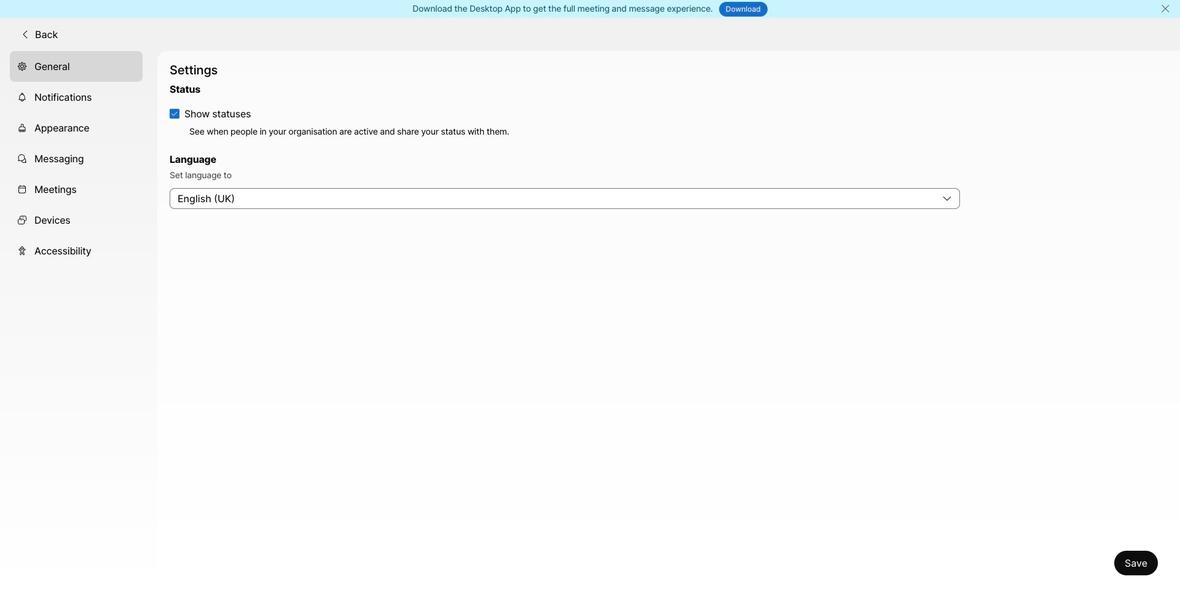 Task type: vqa. For each thing, say whether or not it's contained in the screenshot.
Michigan, Notifications are muted for this space list item at the top
no



Task type: locate. For each thing, give the bounding box(es) containing it.
meetings tab
[[10, 174, 143, 205]]

cancel_16 image
[[1161, 4, 1171, 14]]

appearance tab
[[10, 112, 143, 143]]

messaging tab
[[10, 143, 143, 174]]

accessibility tab
[[10, 235, 143, 266]]



Task type: describe. For each thing, give the bounding box(es) containing it.
settings navigation
[[0, 51, 157, 595]]

general tab
[[10, 51, 143, 82]]

devices tab
[[10, 205, 143, 235]]

notifications tab
[[10, 82, 143, 112]]



